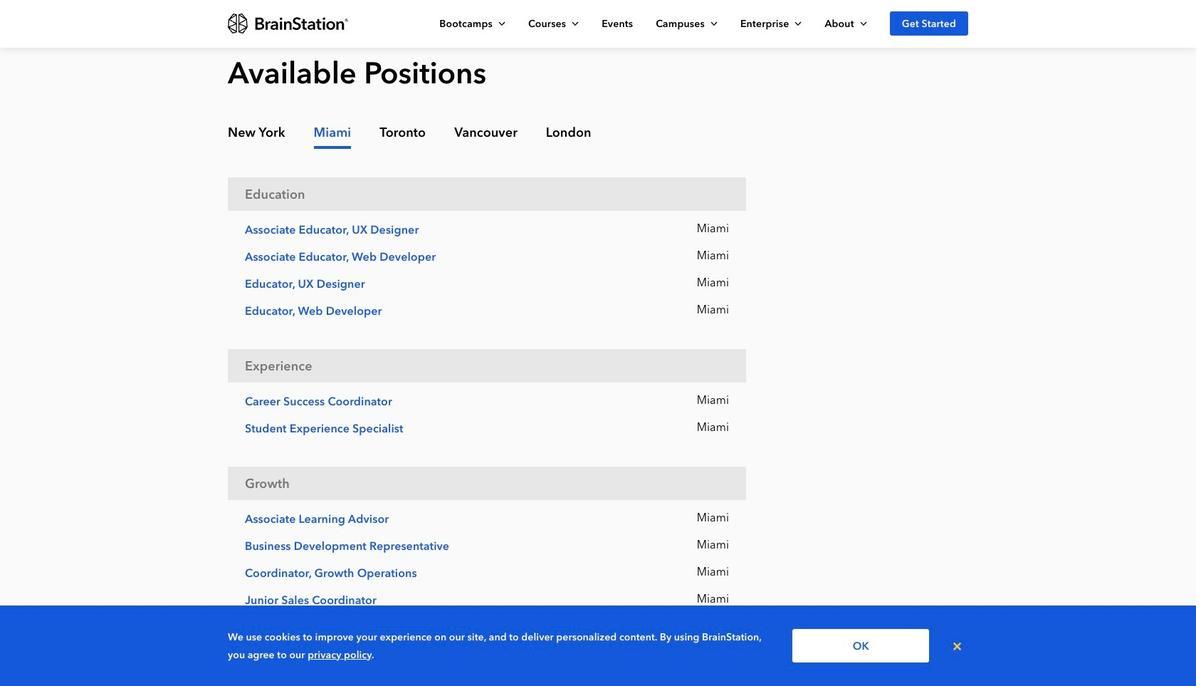 Task type: describe. For each thing, give the bounding box(es) containing it.
brainstation image
[[228, 14, 348, 33]]



Task type: vqa. For each thing, say whether or not it's contained in the screenshot.
First Name 'text field'
no



